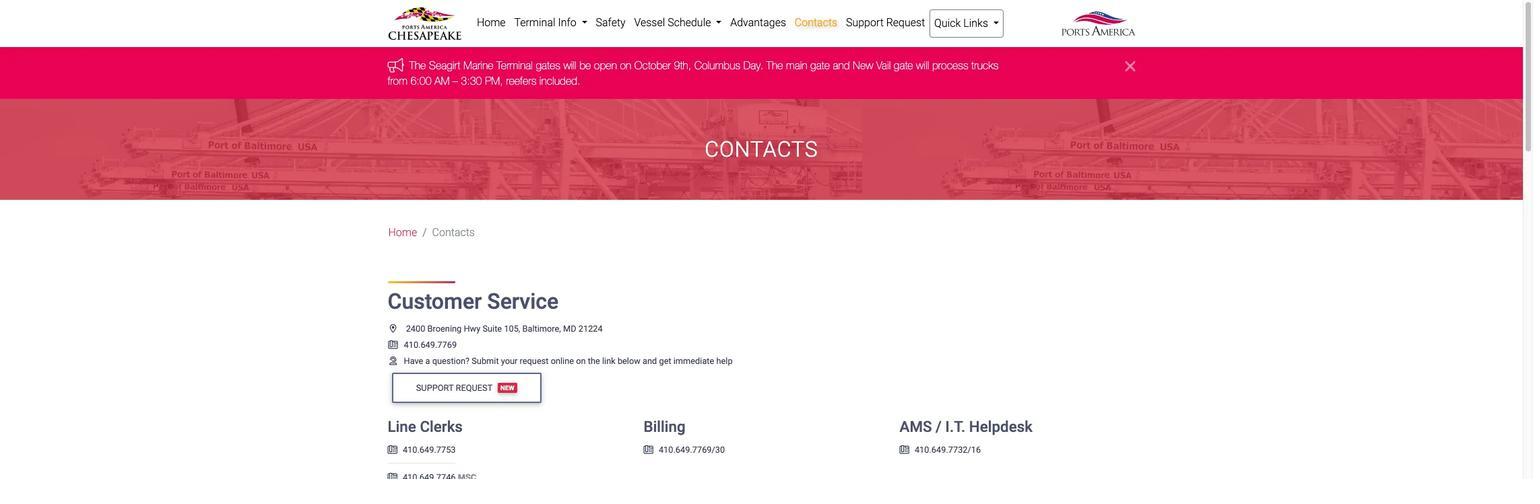 Task type: vqa. For each thing, say whether or not it's contained in the screenshot.
"Time" related to Turn Time
no



Task type: describe. For each thing, give the bounding box(es) containing it.
1 will from the left
[[564, 60, 577, 72]]

410.649.7753 link
[[388, 445, 456, 455]]

october
[[634, 60, 671, 72]]

home for home link to the right
[[477, 16, 506, 29]]

be
[[580, 60, 591, 72]]

vessel
[[634, 16, 665, 29]]

1 vertical spatial request
[[456, 383, 493, 393]]

map marker alt image
[[388, 325, 399, 334]]

get
[[659, 356, 671, 366]]

am
[[435, 75, 450, 87]]

410.649.7732/16 link
[[900, 445, 981, 455]]

1 gate from the left
[[811, 60, 830, 72]]

terminal info link
[[510, 9, 592, 36]]

bullhorn image
[[388, 58, 409, 73]]

safety
[[596, 16, 626, 29]]

trucks
[[972, 60, 999, 72]]

a
[[425, 356, 430, 366]]

contacts link
[[791, 9, 842, 36]]

md
[[563, 324, 576, 334]]

6:00
[[411, 75, 432, 87]]

request inside support request "link"
[[886, 16, 925, 29]]

new inside the seagirt marine terminal gates will be open on october 9th, columbus day. the main gate and new vail gate will process trucks from 6:00 am – 3:30 pm, reefers included.
[[853, 60, 873, 72]]

included.
[[540, 75, 581, 87]]

have a question? submit your request online on the link below and get immediate help
[[404, 356, 733, 366]]

410.649.7732/16
[[915, 445, 981, 455]]

terminal inside the seagirt marine terminal gates will be open on october 9th, columbus day. the main gate and new vail gate will process trucks from 6:00 am – 3:30 pm, reefers included.
[[497, 60, 533, 72]]

and inside the seagirt marine terminal gates will be open on october 9th, columbus day. the main gate and new vail gate will process trucks from 6:00 am – 3:30 pm, reefers included.
[[833, 60, 850, 72]]

1 vertical spatial support request
[[416, 383, 493, 393]]

1 vertical spatial contacts
[[705, 137, 818, 162]]

the seagirt marine terminal gates will be open on october 9th, columbus day. the main gate and new vail gate will process trucks from 6:00 am – 3:30 pm, reefers included.
[[388, 60, 999, 87]]

question?
[[432, 356, 470, 366]]

home for the bottommost home link
[[388, 226, 417, 239]]

1 the from the left
[[409, 60, 426, 72]]

service
[[487, 289, 559, 315]]

support request link
[[842, 9, 930, 36]]

suite
[[483, 324, 502, 334]]

/
[[936, 418, 942, 436]]

columbus
[[694, 60, 741, 72]]

below
[[618, 356, 641, 366]]

the
[[588, 356, 600, 366]]

user headset image
[[388, 357, 399, 366]]

410.649.7753
[[403, 445, 456, 455]]

9th,
[[674, 60, 691, 72]]

help
[[716, 356, 733, 366]]

customer service
[[388, 289, 559, 315]]

request
[[520, 356, 549, 366]]

2400 broening hwy suite 105, baltimore, md 21224 link
[[388, 324, 603, 334]]

info
[[558, 16, 577, 29]]

customer
[[388, 289, 482, 315]]

vessel schedule
[[634, 16, 714, 29]]

ams
[[900, 418, 932, 436]]

phone office image inside 410.649.7769 link
[[388, 341, 399, 350]]



Task type: locate. For each thing, give the bounding box(es) containing it.
1 horizontal spatial will
[[916, 60, 929, 72]]

gate
[[811, 60, 830, 72], [894, 60, 913, 72]]

1 horizontal spatial support request
[[846, 16, 925, 29]]

1 horizontal spatial home link
[[473, 9, 510, 36]]

410.649.7769 link
[[388, 340, 457, 350]]

terminal inside 'link'
[[514, 16, 556, 29]]

phone office image down 410.649.7753 link on the bottom of the page
[[388, 474, 397, 480]]

submit
[[472, 356, 499, 366]]

broening
[[428, 324, 462, 334]]

1 vertical spatial and
[[643, 356, 657, 366]]

0 vertical spatial home
[[477, 16, 506, 29]]

0 vertical spatial new
[[853, 60, 873, 72]]

will left be
[[564, 60, 577, 72]]

seagirt
[[429, 60, 460, 72]]

hwy
[[464, 324, 481, 334]]

new
[[853, 60, 873, 72], [501, 385, 515, 392]]

home link
[[473, 9, 510, 36], [388, 225, 417, 241]]

0 horizontal spatial on
[[576, 356, 586, 366]]

0 vertical spatial terminal
[[514, 16, 556, 29]]

gate right main
[[811, 60, 830, 72]]

phone office image for ams / i.t. helpdesk
[[900, 447, 909, 455]]

1 horizontal spatial gate
[[894, 60, 913, 72]]

billing
[[644, 418, 686, 436]]

will
[[564, 60, 577, 72], [916, 60, 929, 72]]

phone office image down 'billing'
[[644, 447, 653, 455]]

0 horizontal spatial support
[[416, 383, 454, 393]]

1 horizontal spatial request
[[886, 16, 925, 29]]

link
[[602, 356, 616, 366]]

2 will from the left
[[916, 60, 929, 72]]

request up vail
[[886, 16, 925, 29]]

1 vertical spatial home
[[388, 226, 417, 239]]

0 horizontal spatial and
[[643, 356, 657, 366]]

reefers
[[506, 75, 537, 87]]

1 horizontal spatial support
[[846, 16, 884, 29]]

1 vertical spatial new
[[501, 385, 515, 392]]

410.649.7769
[[404, 340, 457, 350]]

phone office image inside 410.649.7732/16 link
[[900, 447, 909, 455]]

gates
[[536, 60, 561, 72]]

0 horizontal spatial new
[[501, 385, 515, 392]]

2400 broening hwy suite 105, baltimore, md 21224
[[406, 324, 603, 334]]

2400
[[406, 324, 425, 334]]

process
[[932, 60, 969, 72]]

close image
[[1125, 58, 1136, 74]]

your
[[501, 356, 518, 366]]

terminal up reefers
[[497, 60, 533, 72]]

2 gate from the left
[[894, 60, 913, 72]]

phone office image down ams
[[900, 447, 909, 455]]

online
[[551, 356, 574, 366]]

410.649.7769/30 link
[[644, 445, 725, 455]]

1 vertical spatial home link
[[388, 225, 417, 241]]

0 horizontal spatial the
[[409, 60, 426, 72]]

phone office image inside 410.649.7769/30 link
[[644, 447, 653, 455]]

on
[[620, 60, 631, 72], [576, 356, 586, 366]]

schedule
[[668, 16, 711, 29]]

from
[[388, 75, 408, 87]]

0 horizontal spatial request
[[456, 383, 493, 393]]

have a question? submit your request online on the link below and get immediate help link
[[388, 356, 733, 366]]

1 horizontal spatial and
[[833, 60, 850, 72]]

baltimore,
[[522, 324, 561, 334]]

0 vertical spatial support request
[[846, 16, 925, 29]]

0 horizontal spatial support request
[[416, 383, 493, 393]]

will left process
[[916, 60, 929, 72]]

request down submit
[[456, 383, 493, 393]]

0 horizontal spatial home
[[388, 226, 417, 239]]

clerks
[[420, 418, 463, 436]]

and left get
[[643, 356, 657, 366]]

support request down question?
[[416, 383, 493, 393]]

have
[[404, 356, 423, 366]]

1 horizontal spatial new
[[853, 60, 873, 72]]

1 vertical spatial support
[[416, 383, 454, 393]]

support down a
[[416, 383, 454, 393]]

terminal info
[[514, 16, 579, 29]]

0 vertical spatial support
[[846, 16, 884, 29]]

new down your
[[501, 385, 515, 392]]

21224
[[579, 324, 603, 334]]

the right day.
[[766, 60, 783, 72]]

support request
[[846, 16, 925, 29], [416, 383, 493, 393]]

0 vertical spatial on
[[620, 60, 631, 72]]

new left vail
[[853, 60, 873, 72]]

request
[[886, 16, 925, 29], [456, 383, 493, 393]]

i.t.
[[946, 418, 966, 436]]

410.649.7769/30
[[659, 445, 725, 455]]

and
[[833, 60, 850, 72], [643, 356, 657, 366]]

0 vertical spatial and
[[833, 60, 850, 72]]

1 horizontal spatial home
[[477, 16, 506, 29]]

on left the
[[576, 356, 586, 366]]

1 vertical spatial on
[[576, 356, 586, 366]]

support up vail
[[846, 16, 884, 29]]

–
[[453, 75, 458, 87]]

on right 'open'
[[620, 60, 631, 72]]

helpdesk
[[969, 418, 1033, 436]]

the seagirt marine terminal gates will be open on october 9th, columbus day. the main gate and new vail gate will process trucks from 6:00 am – 3:30 pm, reefers included. alert
[[0, 47, 1523, 99]]

105,
[[504, 324, 520, 334]]

support
[[846, 16, 884, 29], [416, 383, 454, 393]]

phone office image down line
[[388, 447, 397, 455]]

0 horizontal spatial gate
[[811, 60, 830, 72]]

phone office image inside 410.649.7753 link
[[388, 447, 397, 455]]

open
[[594, 60, 617, 72]]

2 the from the left
[[766, 60, 783, 72]]

phone office image for billing
[[644, 447, 653, 455]]

and left vail
[[833, 60, 850, 72]]

0 horizontal spatial will
[[564, 60, 577, 72]]

support inside "link"
[[846, 16, 884, 29]]

0 vertical spatial contacts
[[795, 16, 838, 29]]

line clerks
[[388, 418, 463, 436]]

terminal left info on the left of the page
[[514, 16, 556, 29]]

support request inside "link"
[[846, 16, 925, 29]]

ams / i.t. helpdesk
[[900, 418, 1033, 436]]

0 horizontal spatial home link
[[388, 225, 417, 241]]

0 vertical spatial request
[[886, 16, 925, 29]]

1 vertical spatial terminal
[[497, 60, 533, 72]]

the
[[409, 60, 426, 72], [766, 60, 783, 72]]

the seagirt marine terminal gates will be open on october 9th, columbus day. the main gate and new vail gate will process trucks from 6:00 am – 3:30 pm, reefers included. link
[[388, 60, 999, 87]]

safety link
[[592, 9, 630, 36]]

phone office image for line clerks
[[388, 447, 397, 455]]

day.
[[744, 60, 763, 72]]

main
[[786, 60, 808, 72]]

gate right vail
[[894, 60, 913, 72]]

1 horizontal spatial the
[[766, 60, 783, 72]]

line
[[388, 418, 416, 436]]

home
[[477, 16, 506, 29], [388, 226, 417, 239]]

advantages
[[730, 16, 786, 29]]

phone office image
[[388, 341, 399, 350], [388, 447, 397, 455], [644, 447, 653, 455], [900, 447, 909, 455], [388, 474, 397, 480]]

terminal
[[514, 16, 556, 29], [497, 60, 533, 72]]

immediate
[[674, 356, 714, 366]]

2 vertical spatial contacts
[[432, 226, 475, 239]]

the up 6:00
[[409, 60, 426, 72]]

pm,
[[485, 75, 503, 87]]

vessel schedule link
[[630, 9, 726, 36]]

3:30
[[461, 75, 482, 87]]

0 vertical spatial home link
[[473, 9, 510, 36]]

on inside the seagirt marine terminal gates will be open on october 9th, columbus day. the main gate and new vail gate will process trucks from 6:00 am – 3:30 pm, reefers included.
[[620, 60, 631, 72]]

advantages link
[[726, 9, 791, 36]]

phone office image down map marker alt image
[[388, 341, 399, 350]]

1 horizontal spatial on
[[620, 60, 631, 72]]

support request up vail
[[846, 16, 925, 29]]

marine
[[463, 60, 494, 72]]

vail
[[876, 60, 891, 72]]

contacts
[[795, 16, 838, 29], [705, 137, 818, 162], [432, 226, 475, 239]]



